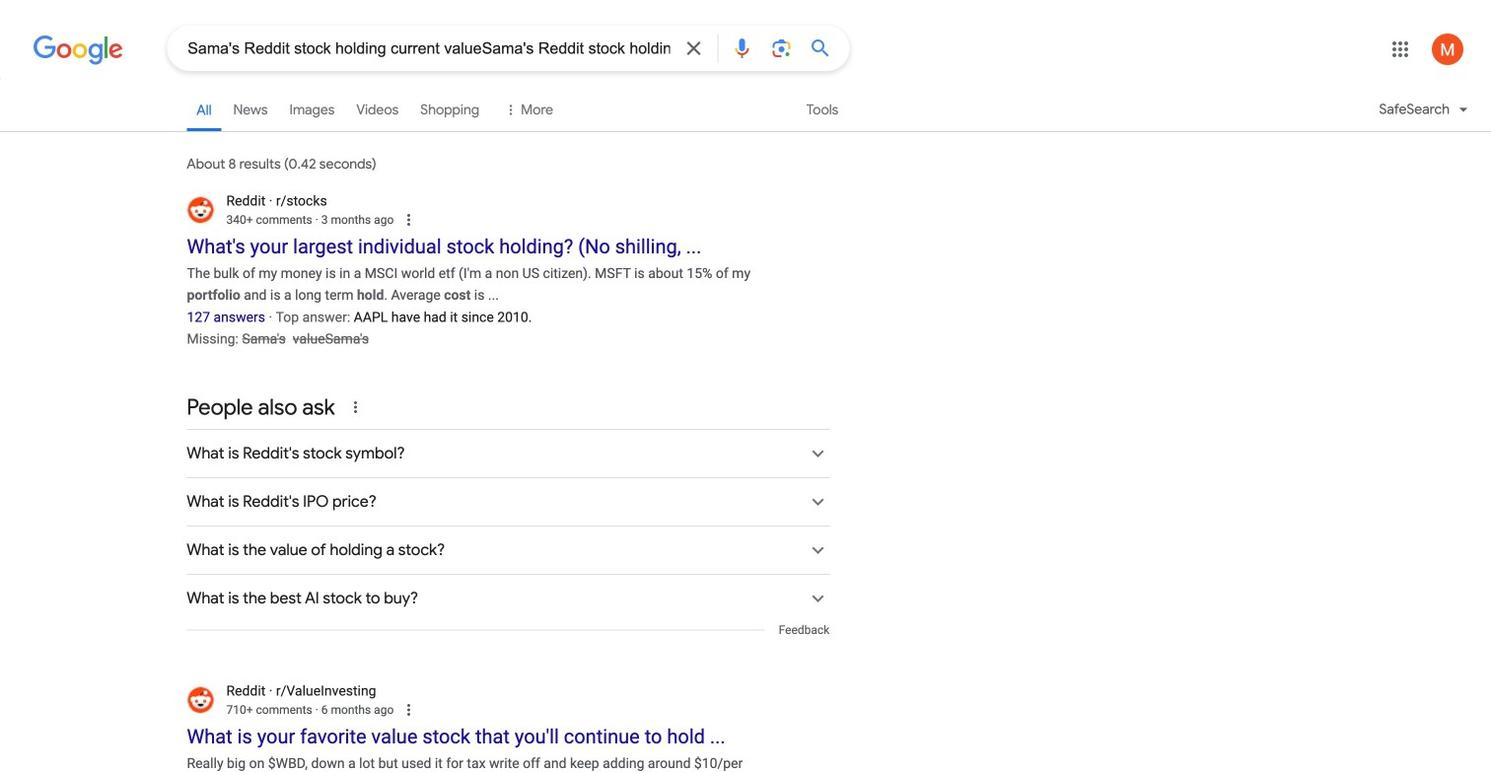 Task type: describe. For each thing, give the bounding box(es) containing it.
Search text field
[[188, 37, 670, 62]]

search by voice image
[[730, 36, 754, 60]]



Task type: locate. For each thing, give the bounding box(es) containing it.
None text field
[[226, 701, 394, 719]]

None text field
[[226, 211, 394, 229]]

navigation
[[0, 87, 1491, 143]]

None search field
[[0, 25, 849, 71]]

google image
[[33, 36, 124, 65]]

search by image image
[[770, 36, 793, 60]]



Task type: vqa. For each thing, say whether or not it's contained in the screenshot.
YVR
no



